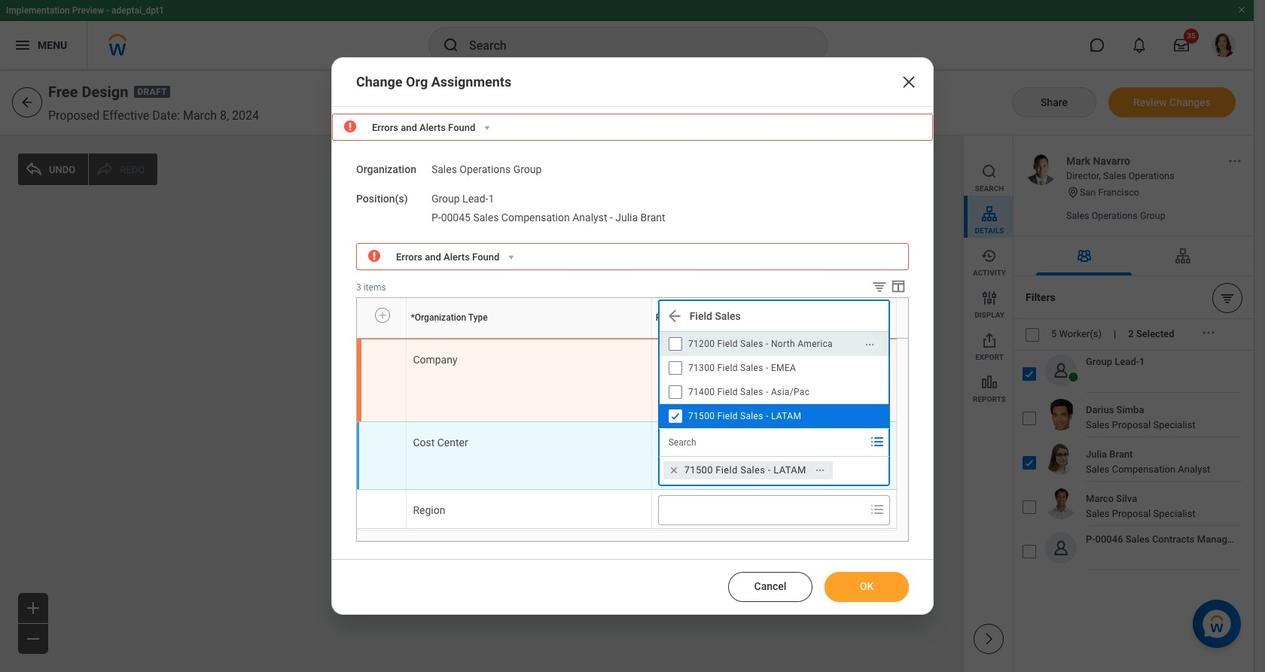 Task type: locate. For each thing, give the bounding box(es) containing it.
71500 field sales - latam inside option
[[684, 465, 806, 476]]

p-
[[431, 211, 441, 224], [1086, 534, 1095, 545]]

group up the 00045
[[431, 193, 460, 205]]

x small image inside global modern services sp. z.o.o. (poland), press delete to clear value. option
[[666, 387, 681, 402]]

global up z.o.o.
[[684, 386, 714, 398]]

tab list
[[1014, 236, 1255, 276]]

1 vertical spatial and
[[425, 251, 441, 263]]

global modern services gmbh (austria), press delete to clear value. option
[[663, 351, 862, 378]]

0 vertical spatial services
[[754, 352, 793, 363]]

0 vertical spatial found
[[448, 122, 475, 134]]

proposed organizations
[[656, 313, 753, 323]]

errors for exclamation icon
[[396, 251, 422, 263]]

design
[[82, 83, 128, 101]]

2 horizontal spatial proposed
[[656, 313, 695, 323]]

1 horizontal spatial proposed
[[652, 338, 655, 339]]

0 vertical spatial organization
[[356, 164, 416, 176]]

organizations
[[697, 313, 753, 323], [655, 338, 660, 339]]

71400
[[688, 387, 715, 398]]

71500
[[688, 411, 715, 422], [684, 465, 713, 476]]

group
[[513, 164, 542, 176], [431, 193, 460, 205], [615, 208, 642, 220], [1140, 210, 1166, 221], [1086, 356, 1112, 368]]

1 vertical spatial services
[[754, 386, 793, 398]]

and for exclamation icon
[[425, 251, 441, 263]]

p- for 00045
[[431, 211, 441, 224]]

0 horizontal spatial type
[[411, 338, 413, 339]]

1 horizontal spatial group lead-1
[[1086, 356, 1145, 368]]

global inside 'global modern services gmbh (austria)'
[[684, 352, 714, 363]]

compensation for brant
[[1112, 464, 1176, 475]]

1 vertical spatial proposed
[[656, 313, 695, 323]]

proposed organizations button
[[652, 338, 661, 339]]

row element
[[357, 298, 900, 338], [357, 339, 897, 422], [357, 422, 897, 490], [357, 490, 897, 529]]

0 vertical spatial analyst
[[572, 211, 607, 224]]

compensation
[[501, 211, 570, 224], [1112, 464, 1176, 475]]

implementation preview -   adeptai_dpt1 banner
[[0, 0, 1254, 69]]

contact card matrix manager image
[[1075, 247, 1093, 265], [606, 250, 616, 261]]

related actions image for 71500 field sales - latam
[[815, 465, 825, 476]]

1 horizontal spatial related actions image
[[864, 340, 875, 350]]

0 horizontal spatial compensation
[[501, 211, 570, 224]]

cost
[[413, 437, 435, 449]]

1 horizontal spatial and
[[425, 251, 441, 263]]

arrow left image
[[20, 95, 35, 110]]

errors right exclamation icon
[[396, 251, 422, 263]]

undo l image
[[25, 160, 43, 178]]

implementation
[[6, 5, 70, 16]]

found down assignments
[[448, 122, 475, 134]]

0 vertical spatial modern
[[716, 352, 751, 363]]

71500 down z.o.o.
[[684, 465, 713, 476]]

3 row element from the top
[[357, 422, 897, 490]]

services for gmbh
[[754, 352, 793, 363]]

brant inside items selected list
[[641, 211, 666, 224]]

julia up 'marco'
[[1086, 449, 1107, 460]]

san down director,
[[1080, 186, 1096, 198]]

group lead-1
[[431, 193, 494, 205], [1086, 356, 1145, 368]]

5
[[626, 250, 631, 261], [1051, 329, 1057, 340]]

compensation inside p-00045 sales compensation analyst - julia brant element
[[501, 211, 570, 224]]

type
[[468, 313, 488, 323], [411, 338, 413, 339]]

3 x small image from the top
[[666, 463, 681, 478]]

1 vertical spatial latam
[[774, 465, 806, 476]]

1 vertical spatial modern
[[716, 386, 751, 398]]

global inside global modern services sp. z.o.o. (poland)
[[684, 386, 714, 398]]

services
[[754, 352, 793, 363], [754, 386, 793, 398]]

related actions image for global modern services sp. z.o.o. (poland)
[[844, 389, 855, 400]]

alerts down the 00045
[[444, 251, 470, 263]]

x small image left 71500 field sales - latam element
[[666, 463, 681, 478]]

caret up image
[[617, 251, 626, 260]]

- inside banner
[[106, 5, 109, 16]]

field
[[690, 310, 712, 322], [717, 339, 738, 350], [717, 363, 738, 374], [717, 387, 738, 398], [717, 411, 738, 422], [716, 465, 738, 476]]

1 vertical spatial p-
[[1086, 534, 1095, 545]]

proposed
[[48, 108, 100, 123], [656, 313, 695, 323], [652, 338, 655, 339]]

preview
[[72, 5, 104, 16]]

and down the 00045
[[425, 251, 441, 263]]

0 vertical spatial compensation
[[501, 211, 570, 224]]

0 vertical spatial san
[[1080, 186, 1096, 198]]

group lead-1 down the |
[[1086, 356, 1145, 368]]

modern for z.o.o.
[[716, 386, 751, 398]]

5 for 5
[[626, 250, 631, 261]]

2 vertical spatial related actions image
[[815, 465, 825, 476]]

p- inside items selected list
[[431, 211, 441, 224]]

toolbar
[[860, 278, 909, 297]]

2 specialist from the top
[[1153, 508, 1196, 520]]

type down the *
[[411, 338, 413, 339]]

1 vertical spatial san
[[549, 228, 565, 238]]

related actions image
[[1201, 326, 1216, 341], [844, 355, 855, 365], [815, 465, 825, 476]]

found left org chart image on the top left
[[472, 251, 500, 263]]

2 vertical spatial x small image
[[666, 463, 681, 478]]

modern inside 'global modern services gmbh (austria)'
[[716, 352, 751, 363]]

0 vertical spatial caret down image
[[482, 123, 493, 134]]

sales
[[431, 164, 457, 176], [1103, 170, 1126, 182], [539, 208, 563, 220], [1066, 210, 1089, 221], [473, 211, 499, 224], [715, 310, 741, 322], [740, 339, 763, 350], [740, 363, 763, 374], [740, 387, 763, 398], [740, 411, 763, 422], [1086, 419, 1110, 431], [1086, 464, 1110, 475], [740, 465, 765, 476], [1086, 508, 1110, 520], [1126, 534, 1150, 545]]

0 horizontal spatial and
[[401, 122, 417, 134]]

0 vertical spatial francisco
[[1098, 186, 1139, 198]]

analyst inside julia brant sales compensation analyst
[[1178, 464, 1211, 475]]

sales inside darius simba sales proposal specialist
[[1086, 419, 1110, 431]]

2 proposal from the top
[[1112, 508, 1151, 520]]

alerts
[[420, 122, 446, 134], [444, 251, 470, 263]]

org
[[406, 74, 428, 90]]

group down mark navarro director, sales operations
[[1140, 210, 1166, 221]]

related actions image right gmbh
[[844, 355, 855, 365]]

found for caret down icon associated with exclamation icon
[[472, 251, 500, 263]]

0 vertical spatial and
[[401, 122, 417, 134]]

field down (poland)
[[716, 465, 738, 476]]

organization
[[356, 164, 416, 176], [415, 313, 466, 323], [407, 338, 411, 339]]

p- down 'group lead-1' element
[[431, 211, 441, 224]]

0 vertical spatial julia
[[615, 211, 638, 224]]

manager
[[1197, 534, 1236, 545]]

3 items
[[356, 282, 386, 293]]

0 vertical spatial 5
[[626, 250, 631, 261]]

1 vertical spatial prompts image
[[868, 501, 886, 519]]

modern
[[716, 352, 751, 363], [716, 386, 751, 398]]

compensation up silva
[[1112, 464, 1176, 475]]

related actions image
[[1228, 154, 1243, 169], [864, 340, 875, 350], [844, 389, 855, 400]]

group lead-1 inside items selected list
[[431, 193, 494, 205]]

0 horizontal spatial brant
[[641, 211, 666, 224]]

specialist inside marco silva sales proposal specialist
[[1153, 508, 1196, 520]]

and for exclamation image
[[401, 122, 417, 134]]

4 row element from the top
[[357, 490, 897, 529]]

proposal down simba
[[1112, 419, 1151, 431]]

1 proposal from the top
[[1112, 419, 1151, 431]]

gmbh
[[795, 352, 824, 363]]

1 vertical spatial user image
[[1051, 538, 1071, 558]]

plus image
[[24, 599, 42, 618]]

2 vertical spatial proposed
[[652, 338, 655, 339]]

related actions image for 71200 field sales - north america
[[864, 340, 875, 350]]

1 vertical spatial analyst
[[1178, 464, 1211, 475]]

lead-
[[462, 193, 488, 205], [1115, 356, 1140, 368]]

lead- up the 00045
[[462, 193, 488, 205]]

1 proposed organizations field from the top
[[659, 429, 886, 457]]

related actions image inside "71500 field sales - latam, press delete to clear value." option
[[815, 465, 825, 476]]

francisco down mark navarro director, sales operations
[[1098, 186, 1139, 198]]

1 prompts image from the top
[[868, 350, 886, 368]]

2 x small image from the top
[[666, 387, 681, 402]]

modern up (poland)
[[716, 386, 751, 398]]

p- down 'marco'
[[1086, 534, 1095, 545]]

0 vertical spatial proposed organizations field
[[659, 429, 886, 457]]

1 horizontal spatial caret down image
[[506, 252, 517, 263]]

1 vertical spatial errors and alerts found
[[396, 251, 500, 263]]

1 x small image from the top
[[666, 353, 681, 368]]

x small image
[[666, 353, 681, 368], [666, 387, 681, 402], [666, 463, 681, 478]]

1 vertical spatial francisco
[[567, 228, 606, 238]]

errors and alerts found down the 00045
[[396, 251, 500, 263]]

errors
[[372, 122, 398, 134], [396, 251, 422, 263]]

3
[[356, 282, 361, 293]]

2 vertical spatial related actions image
[[844, 389, 855, 400]]

specialist inside darius simba sales proposal specialist
[[1153, 419, 1196, 431]]

proposal down silva
[[1112, 508, 1151, 520]]

0 horizontal spatial related actions image
[[844, 389, 855, 400]]

brant
[[641, 211, 666, 224], [1110, 449, 1133, 460]]

proposal inside darius simba sales proposal specialist
[[1112, 419, 1151, 431]]

1
[[488, 193, 494, 205], [1139, 356, 1145, 368]]

global modern services gmbh (austria)
[[684, 352, 824, 377]]

sales inside option
[[740, 465, 765, 476]]

user image
[[1051, 361, 1071, 380], [1051, 538, 1071, 558]]

- inside option
[[768, 465, 771, 476]]

p- for 00046
[[1086, 534, 1095, 545]]

san francisco down items selected list
[[549, 228, 606, 238]]

sales operations group up 'group lead-1' element
[[431, 164, 542, 176]]

francisco down items selected list
[[567, 228, 606, 238]]

0 horizontal spatial contact card matrix manager image
[[606, 250, 616, 261]]

1 vertical spatial 71500
[[684, 465, 713, 476]]

0 vertical spatial prompts image
[[868, 350, 886, 368]]

1 horizontal spatial related actions image
[[844, 355, 855, 365]]

caret down image
[[482, 123, 493, 134], [506, 252, 517, 263]]

5 right 0
[[626, 250, 631, 261]]

san down p-00045 sales compensation analyst - julia brant
[[549, 228, 565, 238]]

1 horizontal spatial san francisco
[[1080, 186, 1139, 198]]

modern inside global modern services sp. z.o.o. (poland)
[[716, 386, 751, 398]]

0 horizontal spatial francisco
[[567, 228, 606, 238]]

julia inside julia brant sales compensation analyst
[[1086, 449, 1107, 460]]

and
[[401, 122, 417, 134], [425, 251, 441, 263]]

org chart image
[[539, 250, 549, 261]]

type up organization type proposed organizations
[[468, 313, 488, 323]]

0 vertical spatial group lead-1
[[431, 193, 494, 205]]

modern down "71200 field sales - north america"
[[716, 352, 751, 363]]

organization for organization type proposed organizations
[[407, 338, 411, 339]]

profile logan mcneil element
[[1203, 29, 1245, 62]]

errors right exclamation image
[[372, 122, 398, 134]]

1 vertical spatial lead-
[[1115, 356, 1140, 368]]

1 vertical spatial proposal
[[1112, 508, 1151, 520]]

0 vertical spatial type
[[468, 313, 488, 323]]

proposal inside marco silva sales proposal specialist
[[1112, 508, 1151, 520]]

1 horizontal spatial 5
[[1051, 329, 1057, 340]]

global down 71200
[[684, 352, 714, 363]]

1 vertical spatial group lead-1
[[1086, 356, 1145, 368]]

proposed organizations field down "71500 field sales - latam, press delete to clear value." option
[[659, 497, 864, 524]]

x small image for global modern services gmbh (austria)
[[666, 353, 681, 368]]

1 vertical spatial related actions image
[[864, 340, 875, 350]]

1 vertical spatial caret down image
[[506, 252, 517, 263]]

1 services from the top
[[754, 352, 793, 363]]

export
[[975, 353, 1004, 362]]

proposed inside row element
[[656, 313, 695, 323]]

group down worker(s)
[[1086, 356, 1112, 368]]

proposed organizations field up "71500 field sales - latam, press delete to clear value." option
[[659, 429, 886, 457]]

2 selected
[[1128, 329, 1175, 340]]

contact card matrix manager image left caret up image
[[606, 250, 616, 261]]

assignments
[[431, 74, 511, 90]]

arrow left image
[[666, 307, 684, 325]]

0 horizontal spatial lead-
[[462, 193, 488, 205]]

0 vertical spatial alerts
[[420, 122, 446, 134]]

services inside global modern services sp. z.o.o. (poland)
[[754, 386, 793, 398]]

2 global from the top
[[684, 386, 714, 398]]

1 horizontal spatial lead-
[[1115, 356, 1140, 368]]

1 vertical spatial related actions image
[[844, 355, 855, 365]]

x small image left 71300
[[666, 353, 681, 368]]

0 horizontal spatial san francisco
[[549, 228, 606, 238]]

1 vertical spatial 71500 field sales - latam
[[684, 465, 806, 476]]

activity
[[973, 269, 1006, 277]]

0 vertical spatial user image
[[1051, 361, 1071, 380]]

field right 71200
[[717, 339, 738, 350]]

global modern services sp. z.o.o. (poland), press delete to clear value. option
[[663, 386, 862, 413]]

row element containing region
[[357, 490, 897, 529]]

1 user image from the top
[[1051, 361, 1071, 380]]

related actions image right 71500 field sales - latam element
[[815, 465, 825, 476]]

organization up position(s)
[[356, 164, 416, 176]]

group up items selected list
[[513, 164, 542, 176]]

1 horizontal spatial compensation
[[1112, 464, 1176, 475]]

71500 field sales - latam down 71400 field sales - asia/pac
[[688, 411, 801, 422]]

x small image left z.o.o.
[[666, 387, 681, 402]]

0 vertical spatial brant
[[641, 211, 666, 224]]

compensation up org chart image on the top left
[[501, 211, 570, 224]]

search image
[[442, 36, 460, 54]]

x small image inside 'global modern services gmbh (austria), press delete to clear value.' option
[[666, 353, 681, 368]]

p-00045 sales compensation analyst - julia brant element
[[431, 208, 666, 224]]

0 vertical spatial san francisco
[[1080, 186, 1139, 198]]

specialist for darius simba sales proposal specialist
[[1153, 419, 1196, 431]]

caret down image up sales operations group element at left
[[482, 123, 493, 134]]

errors and alerts found for exclamation image
[[372, 122, 475, 134]]

0 horizontal spatial caret down image
[[482, 123, 493, 134]]

0 horizontal spatial group lead-1
[[431, 193, 494, 205]]

cancel button
[[728, 572, 813, 602]]

1 global from the top
[[684, 352, 714, 363]]

proposed effective date: march 8, 2024
[[48, 108, 259, 123]]

field up (poland)
[[717, 387, 738, 398]]

julia brant sales compensation analyst
[[1086, 449, 1211, 475]]

specialist up julia brant sales compensation analyst at the right bottom of page
[[1153, 419, 1196, 431]]

sales operations group inside change org assignments dialog
[[431, 164, 542, 176]]

operations inside mark navarro director, sales operations
[[1129, 170, 1175, 182]]

1 horizontal spatial type
[[468, 313, 488, 323]]

organizations up 71200
[[697, 313, 753, 323]]

lead- down 2
[[1115, 356, 1140, 368]]

san francisco down mark navarro director, sales operations
[[1080, 186, 1139, 198]]

darius simba sales proposal specialist
[[1086, 404, 1196, 431]]

71500 field sales - latam down (poland)
[[684, 465, 806, 476]]

1 horizontal spatial analyst
[[1178, 464, 1211, 475]]

prompts image
[[868, 433, 886, 451]]

user image left 00046
[[1051, 538, 1071, 558]]

organization for organization
[[356, 164, 416, 176]]

group up caret up image
[[615, 208, 642, 220]]

1 down sales operations group element at left
[[488, 193, 494, 205]]

latam
[[771, 411, 801, 422], [774, 465, 806, 476]]

prompts image right gmbh
[[868, 350, 886, 368]]

2 row element from the top
[[357, 339, 897, 422]]

share button
[[1012, 87, 1097, 117]]

and down org
[[401, 122, 417, 134]]

region
[[413, 505, 445, 517]]

2 services from the top
[[754, 386, 793, 398]]

caret down image left org chart image on the top left
[[506, 252, 517, 263]]

operations inside change org assignments dialog
[[460, 164, 511, 176]]

related actions image right selected
[[1201, 326, 1216, 341]]

errors and alerts found
[[372, 122, 475, 134], [396, 251, 500, 263]]

1 horizontal spatial 1
[[1139, 356, 1145, 368]]

prompts image down prompts icon
[[868, 501, 886, 519]]

1 vertical spatial 5
[[1051, 329, 1057, 340]]

1 down "2 selected"
[[1139, 356, 1145, 368]]

0 vertical spatial errors and alerts found
[[372, 122, 475, 134]]

position(s)
[[356, 193, 408, 205]]

|
[[1114, 329, 1116, 340]]

field inside option
[[716, 465, 738, 476]]

0 vertical spatial proposed
[[48, 108, 100, 123]]

1 modern from the top
[[716, 352, 751, 363]]

2 user image from the top
[[1051, 538, 1071, 558]]

1 inside items selected list
[[488, 193, 494, 205]]

2 prompts image from the top
[[868, 501, 886, 519]]

specialist up 'contracts'
[[1153, 508, 1196, 520]]

2 horizontal spatial related actions image
[[1201, 326, 1216, 341]]

71500 down 71400
[[688, 411, 715, 422]]

0 vertical spatial organizations
[[697, 313, 753, 323]]

0 vertical spatial 71500
[[688, 411, 715, 422]]

0 horizontal spatial related actions image
[[815, 465, 825, 476]]

1 specialist from the top
[[1153, 419, 1196, 431]]

minus image
[[24, 630, 42, 648]]

5 for 5 worker(s)
[[1051, 329, 1057, 340]]

organization down the *
[[407, 338, 411, 339]]

global for (austria)
[[684, 352, 714, 363]]

sales operations group
[[431, 164, 542, 176], [539, 208, 642, 220], [1066, 210, 1166, 221]]

services inside 'global modern services gmbh (austria)'
[[754, 352, 793, 363]]

julia up caret up image
[[615, 211, 638, 224]]

2
[[1128, 329, 1134, 340]]

Proposed Organizations field
[[659, 429, 886, 457], [659, 497, 864, 524]]

group lead-1 up the 00045
[[431, 193, 494, 205]]

2 modern from the top
[[716, 386, 751, 398]]

latam inside 71500 field sales - latam element
[[774, 465, 806, 476]]

1 vertical spatial alerts
[[444, 251, 470, 263]]

1 vertical spatial organizations
[[655, 338, 660, 339]]

sales inside marco silva sales proposal specialist
[[1086, 508, 1110, 520]]

global modern services gmbh (austria) element
[[684, 351, 836, 378]]

1 vertical spatial specialist
[[1153, 508, 1196, 520]]

global
[[684, 352, 714, 363], [684, 386, 714, 398]]

america
[[797, 339, 833, 350]]

1 vertical spatial julia
[[1086, 449, 1107, 460]]

0 vertical spatial lead-
[[462, 193, 488, 205]]

0 vertical spatial p-
[[431, 211, 441, 224]]

select to filter grid data image
[[871, 278, 888, 294]]

0 horizontal spatial organizations
[[655, 338, 660, 339]]

0 vertical spatial proposal
[[1112, 419, 1151, 431]]

analyst
[[572, 211, 607, 224], [1178, 464, 1211, 475]]

items selected list
[[431, 190, 690, 225]]

user image for group lead-1
[[1051, 361, 1071, 380]]

z.o.o.
[[684, 400, 710, 411]]

1 vertical spatial 1
[[1139, 356, 1145, 368]]

2 proposed organizations field from the top
[[659, 497, 864, 524]]

1 vertical spatial proposed organizations field
[[659, 497, 864, 524]]

analyst inside p-00045 sales compensation analyst - julia brant element
[[572, 211, 607, 224]]

contact card matrix manager image down location "icon"
[[1075, 247, 1093, 265]]

san
[[1080, 186, 1096, 198], [549, 228, 565, 238]]

location image
[[1066, 186, 1080, 200]]

x small image inside "71500 field sales - latam, press delete to clear value." option
[[666, 463, 681, 478]]

0 horizontal spatial 1
[[488, 193, 494, 205]]

sales inside mark navarro director, sales operations
[[1103, 170, 1126, 182]]

1 vertical spatial errors
[[396, 251, 422, 263]]

prompts image
[[868, 350, 886, 368], [868, 501, 886, 519]]

global modern services sp. z.o.o. (poland) element
[[684, 386, 836, 413]]

user image down 5 worker(s)
[[1051, 361, 1071, 380]]

0 vertical spatial specialist
[[1153, 419, 1196, 431]]

redo button
[[89, 154, 157, 185]]

related actions image inside 'global modern services gmbh (austria), press delete to clear value.' option
[[844, 355, 855, 365]]

menu
[[964, 136, 1013, 407]]

adeptai_dpt1
[[112, 5, 164, 16]]

draft
[[137, 87, 167, 97]]

asia/pac
[[771, 387, 810, 398]]

organizations down proposed organizations
[[655, 338, 660, 339]]

organization up company
[[415, 313, 466, 323]]

proposal
[[1112, 419, 1151, 431], [1112, 508, 1151, 520]]

north
[[771, 339, 795, 350]]

0 horizontal spatial analyst
[[572, 211, 607, 224]]

5 left worker(s)
[[1051, 329, 1057, 340]]

0 vertical spatial 1
[[488, 193, 494, 205]]

errors and alerts found down org
[[372, 122, 475, 134]]

0 horizontal spatial p-
[[431, 211, 441, 224]]

1 row element from the top
[[357, 298, 900, 338]]

alerts down 'change org assignments'
[[420, 122, 446, 134]]

0 horizontal spatial san
[[549, 228, 565, 238]]

71500 field sales - latam
[[688, 411, 801, 422], [684, 465, 806, 476]]

0 horizontal spatial julia
[[615, 211, 638, 224]]

free
[[48, 83, 78, 101]]

1 vertical spatial compensation
[[1112, 464, 1176, 475]]

francisco
[[1098, 186, 1139, 198], [567, 228, 606, 238]]

center
[[437, 437, 468, 449]]

global for z.o.o.
[[684, 386, 714, 398]]

compensation inside julia brant sales compensation analyst
[[1112, 464, 1176, 475]]



Task type: describe. For each thing, give the bounding box(es) containing it.
undo r image
[[96, 160, 114, 178]]

00045
[[441, 211, 471, 224]]

mark navarro director, sales operations
[[1066, 155, 1175, 182]]

worker(s)
[[1059, 329, 1102, 340]]

row element containing cost center
[[357, 422, 897, 490]]

free design
[[48, 83, 128, 101]]

filter image
[[1220, 290, 1235, 305]]

type inside row element
[[468, 313, 488, 323]]

ok
[[860, 580, 874, 592]]

search
[[975, 185, 1004, 193]]

errors for exclamation image
[[372, 122, 398, 134]]

changes
[[1170, 96, 1211, 108]]

proposed for proposed effective date: march 8, 2024
[[48, 108, 100, 123]]

related actions image for global modern services gmbh (austria)
[[844, 355, 855, 365]]

sales operations group element
[[431, 161, 542, 176]]

organization type button
[[407, 338, 414, 339]]

organization type proposed organizations
[[407, 338, 660, 339]]

review
[[1133, 96, 1167, 108]]

(poland)
[[712, 400, 751, 411]]

brant inside julia brant sales compensation analyst
[[1110, 449, 1133, 460]]

filters
[[1026, 292, 1056, 304]]

71300 field sales - emea
[[688, 363, 796, 374]]

1 horizontal spatial san
[[1080, 186, 1096, 198]]

sales inside julia brant sales compensation analyst
[[1086, 464, 1110, 475]]

8,
[[220, 108, 229, 123]]

navarro
[[1093, 155, 1130, 167]]

0
[[551, 250, 556, 261]]

julia inside items selected list
[[615, 211, 638, 224]]

mark
[[1066, 155, 1091, 167]]

click to view/edit grid preferences image
[[890, 278, 907, 294]]

caret down image for exclamation image
[[482, 123, 493, 134]]

details
[[975, 227, 1004, 235]]

modern for (austria)
[[716, 352, 751, 363]]

user image for p-00046 sales contracts manager (unfille
[[1051, 538, 1071, 558]]

0 vertical spatial 71500 field sales - latam
[[688, 411, 801, 422]]

contracts
[[1152, 534, 1195, 545]]

71500 field sales - latam, press delete to clear value. option
[[663, 462, 833, 480]]

proposed organizations field for region
[[659, 497, 864, 524]]

change org assignments dialog
[[331, 57, 934, 615]]

found for caret down icon related to exclamation image
[[448, 122, 475, 134]]

p-00045 sales compensation analyst - julia brant
[[431, 211, 666, 224]]

field sales
[[690, 310, 741, 322]]

change org assignments
[[356, 74, 511, 90]]

1 vertical spatial san francisco
[[549, 228, 606, 238]]

items
[[364, 282, 386, 293]]

toolbar inside change org assignments dialog
[[860, 278, 909, 297]]

x small image for 71500 field sales - latam
[[666, 463, 681, 478]]

*
[[411, 313, 415, 323]]

items selected for proposed organizations list box
[[659, 348, 867, 416]]

global modern services sp. z.o.o. (poland)
[[684, 386, 810, 411]]

p-00046 sales contracts manager (unfille
[[1086, 534, 1265, 545]]

chevron right image
[[981, 632, 996, 647]]

group inside 'group lead-1' element
[[431, 193, 460, 205]]

group lead-1 element
[[431, 190, 494, 205]]

simba
[[1117, 404, 1144, 416]]

exclamation image
[[344, 122, 355, 133]]

proposal for darius simba
[[1112, 419, 1151, 431]]

sp.
[[795, 386, 810, 398]]

2024
[[232, 108, 259, 123]]

row element containing company
[[357, 339, 897, 422]]

group inside sales operations group element
[[513, 164, 542, 176]]

analyst for julia brant sales compensation analyst
[[1178, 464, 1211, 475]]

director,
[[1066, 170, 1101, 182]]

71500 field sales - latam element
[[684, 464, 806, 478]]

marco
[[1086, 493, 1114, 505]]

0 vertical spatial latam
[[771, 411, 801, 422]]

cancel
[[754, 580, 787, 592]]

company
[[413, 354, 458, 366]]

71200 field sales - north america
[[688, 339, 833, 350]]

notifications large image
[[1132, 38, 1147, 53]]

display
[[975, 311, 1005, 319]]

share
[[1041, 96, 1068, 108]]

x image
[[900, 73, 918, 91]]

proposal for marco silva
[[1112, 508, 1151, 520]]

cost center
[[413, 437, 468, 449]]

implementation preview -   adeptai_dpt1
[[6, 5, 164, 16]]

plus image
[[377, 309, 388, 322]]

alerts for exclamation icon
[[444, 251, 470, 263]]

inbox large image
[[1174, 38, 1189, 53]]

field right 71300
[[717, 363, 738, 374]]

sales operations group down mark navarro director, sales operations
[[1066, 210, 1166, 221]]

sales inside items selected list
[[473, 211, 499, 224]]

redo
[[120, 164, 145, 175]]

2 horizontal spatial related actions image
[[1228, 154, 1243, 169]]

emea
[[771, 363, 796, 374]]

alerts for exclamation image
[[420, 122, 446, 134]]

close environment banner image
[[1237, 5, 1246, 14]]

row element containing *
[[357, 298, 900, 338]]

date:
[[152, 108, 180, 123]]

(unfille
[[1239, 534, 1265, 545]]

sales operations group up caret up image
[[539, 208, 642, 220]]

proposed for proposed organizations
[[656, 313, 695, 323]]

march
[[183, 108, 217, 123]]

71200
[[688, 339, 715, 350]]

x small image for global modern services sp. z.o.o. (poland)
[[666, 387, 681, 402]]

1 vertical spatial type
[[411, 338, 413, 339]]

(austria)
[[684, 365, 724, 377]]

marco silva sales proposal specialist
[[1086, 493, 1196, 520]]

darius
[[1086, 404, 1114, 416]]

change
[[356, 74, 403, 90]]

00046
[[1095, 534, 1123, 545]]

1 horizontal spatial organizations
[[697, 313, 753, 323]]

1 horizontal spatial contact card matrix manager image
[[1075, 247, 1093, 265]]

reports
[[973, 395, 1006, 404]]

selected
[[1136, 329, 1175, 340]]

silva
[[1116, 493, 1137, 505]]

review changes
[[1133, 96, 1211, 108]]

exclamation image
[[368, 250, 379, 262]]

services for sp.
[[754, 386, 793, 398]]

compensation for 00045
[[501, 211, 570, 224]]

1 vertical spatial organization
[[415, 313, 466, 323]]

field down 71400 field sales - asia/pac
[[717, 411, 738, 422]]

71300
[[688, 363, 715, 374]]

specialist for marco silva sales proposal specialist
[[1153, 508, 1196, 520]]

proposed organizations field for cost center
[[659, 429, 886, 457]]

errors and alerts found for exclamation icon
[[396, 251, 500, 263]]

71400 field sales - asia/pac
[[688, 387, 810, 398]]

org chart image
[[1174, 247, 1192, 265]]

lead- inside items selected list
[[462, 193, 488, 205]]

5 worker(s)
[[1051, 329, 1102, 340]]

undo button
[[18, 154, 88, 185]]

undo
[[49, 164, 75, 175]]

* organization type
[[411, 313, 488, 323]]

- inside items selected list
[[610, 211, 613, 224]]

ok button
[[825, 572, 909, 602]]

analyst for p-00045 sales compensation analyst - julia brant
[[572, 211, 607, 224]]

effective
[[103, 108, 149, 123]]

71500 inside option
[[684, 465, 713, 476]]

menu containing search
[[964, 136, 1013, 407]]

field right arrow left image
[[690, 310, 712, 322]]

caret down image for exclamation icon
[[506, 252, 517, 263]]

review changes button
[[1109, 87, 1236, 117]]



Task type: vqa. For each thing, say whether or not it's contained in the screenshot.
the update employee's work schedule calendar: request flexible work arrangement: jacqueline desjardins
no



